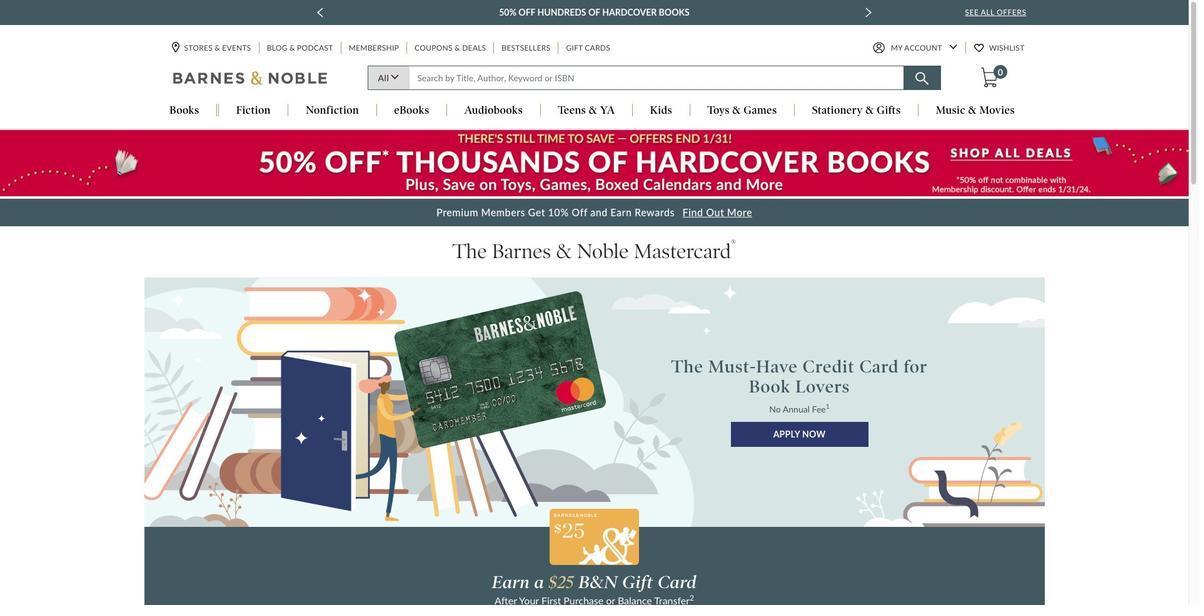 Task type: describe. For each thing, give the bounding box(es) containing it.
music & movies button
[[919, 104, 1032, 118]]

membership
[[349, 43, 399, 53]]

fiction
[[236, 104, 271, 117]]

wishlist
[[989, 43, 1025, 53]]

podcast
[[297, 43, 333, 53]]

noble
[[577, 239, 629, 264]]

see
[[965, 8, 979, 17]]

mastercard
[[634, 239, 731, 264]]

movies
[[980, 104, 1015, 117]]

deals
[[462, 43, 486, 53]]

1 horizontal spatial earn
[[610, 207, 632, 218]]

books button
[[152, 104, 216, 118]]

the for must-
[[671, 356, 704, 377]]

music & movies
[[936, 104, 1015, 117]]

toys
[[707, 104, 730, 117]]

must-
[[708, 356, 756, 377]]

coupons & deals
[[415, 43, 486, 53]]

1
[[826, 403, 830, 410]]

gift cards link
[[565, 42, 612, 54]]

& for stores
[[215, 43, 220, 53]]

next slide / item image
[[866, 8, 872, 18]]

& for teens
[[589, 104, 597, 117]]

kids
[[650, 104, 672, 117]]

the barnes & noble mastercard main content
[[0, 130, 1189, 605]]

& for music
[[968, 104, 977, 117]]

wishlist link
[[974, 42, 1026, 54]]

my account button
[[873, 42, 957, 54]]

music
[[936, 104, 966, 117]]

gifts
[[877, 104, 901, 117]]

ebooks
[[394, 104, 429, 117]]

stationery
[[812, 104, 863, 117]]

& for blog
[[289, 43, 295, 53]]

account
[[904, 43, 942, 53]]

earn inside earn a $25 b&n gift card 2
[[492, 572, 530, 593]]

gift cards
[[566, 43, 610, 53]]

see all offers link
[[965, 8, 1026, 17]]

nonfiction
[[306, 104, 359, 117]]

a
[[534, 572, 544, 593]]

out
[[706, 207, 724, 218]]

card inside the must-have credit card for book lovers
[[859, 356, 899, 377]]

fee
[[812, 404, 826, 414]]

and
[[590, 207, 608, 218]]

& for stationery
[[866, 104, 874, 117]]

annual
[[783, 404, 810, 414]]

apply now link
[[731, 422, 868, 447]]

more
[[727, 207, 752, 218]]

find
[[683, 207, 703, 218]]

for
[[904, 356, 928, 377]]

credit
[[803, 356, 855, 377]]

stores & events
[[184, 43, 251, 53]]

apply
[[773, 429, 800, 439]]

blog & podcast
[[267, 43, 333, 53]]

& inside the barnes & noble mastercard ®
[[556, 239, 572, 264]]

the must-have credit card for book lovers
[[671, 356, 928, 397]]

hardcover
[[602, 7, 657, 18]]

& for toys
[[732, 104, 741, 117]]

$25
[[549, 572, 574, 593]]

1 vertical spatial all
[[378, 73, 389, 83]]

no
[[769, 404, 781, 414]]

ya
[[600, 104, 615, 117]]

10%
[[548, 207, 569, 218]]

audiobooks
[[464, 104, 523, 117]]

2
[[690, 593, 694, 603]]

now
[[802, 429, 826, 439]]

off inside the barnes & noble mastercard main content
[[572, 207, 588, 218]]

the barnes & noble mastercard ®
[[453, 236, 736, 264]]

stationery & gifts button
[[795, 104, 918, 118]]

card inside earn a $25 b&n gift card 2
[[658, 572, 697, 593]]

®
[[731, 236, 736, 254]]



Task type: vqa. For each thing, say whether or not it's contained in the screenshot.
the Members
yes



Task type: locate. For each thing, give the bounding box(es) containing it.
card
[[859, 356, 899, 377], [658, 572, 697, 593]]

stores & events link
[[172, 42, 252, 54]]

& right "stores"
[[215, 43, 220, 53]]

the left must-
[[671, 356, 704, 377]]

no annual fee 1
[[769, 403, 830, 414]]

blog & podcast link
[[266, 42, 334, 54]]

0 horizontal spatial earn
[[492, 572, 530, 593]]

all
[[981, 8, 994, 17], [378, 73, 389, 83]]

0 horizontal spatial books
[[169, 104, 199, 117]]

0 horizontal spatial off
[[519, 7, 535, 18]]

barnes
[[492, 239, 551, 264]]

0 vertical spatial the
[[453, 239, 487, 264]]

teens & ya
[[558, 104, 615, 117]]

& left gifts
[[866, 104, 874, 117]]

0 vertical spatial gift
[[566, 43, 583, 53]]

0 horizontal spatial card
[[658, 572, 697, 593]]

the inside the must-have credit card for book lovers
[[671, 356, 704, 377]]

1 horizontal spatial books
[[659, 7, 690, 18]]

ebooks button
[[377, 104, 447, 118]]

1 horizontal spatial gift
[[622, 572, 653, 593]]

have
[[756, 356, 798, 377]]

0 horizontal spatial gift
[[566, 43, 583, 53]]

fiction button
[[219, 104, 288, 118]]

teens & ya button
[[541, 104, 632, 118]]

get
[[528, 207, 545, 218]]

cards
[[585, 43, 610, 53]]

Search by Title, Author, Keyword or ISBN text field
[[409, 66, 904, 90]]

kids button
[[633, 104, 690, 118]]

& right toys
[[732, 104, 741, 117]]

gift inside earn a $25 b&n gift card 2
[[622, 572, 653, 593]]

all link
[[367, 66, 409, 90]]

the
[[453, 239, 487, 264], [671, 356, 704, 377]]

& for coupons
[[455, 43, 460, 53]]

books
[[659, 7, 690, 18], [169, 104, 199, 117]]

1 vertical spatial gift
[[622, 572, 653, 593]]

cart image
[[981, 68, 998, 88]]

audiobooks button
[[447, 104, 540, 118]]

the down "premium"
[[453, 239, 487, 264]]

gift right b&n
[[622, 572, 653, 593]]

nonfiction button
[[289, 104, 376, 118]]

stores
[[184, 43, 213, 53]]

toys & games button
[[690, 104, 794, 118]]

bestsellers
[[502, 43, 550, 53]]

teens
[[558, 104, 586, 117]]

search image
[[915, 72, 929, 85]]

the for barnes
[[453, 239, 487, 264]]

& left ya
[[589, 104, 597, 117]]

my
[[891, 43, 903, 53]]

1 horizontal spatial card
[[859, 356, 899, 377]]

& inside "link"
[[215, 43, 220, 53]]

off right 50%
[[519, 7, 535, 18]]

lovers
[[795, 376, 850, 397]]

1 vertical spatial card
[[658, 572, 697, 593]]

& right music
[[968, 104, 977, 117]]

premium
[[436, 207, 478, 218]]

off
[[519, 7, 535, 18], [572, 207, 588, 218]]

off left and
[[572, 207, 588, 218]]

book
[[749, 376, 791, 397]]

1 horizontal spatial off
[[572, 207, 588, 218]]

50%
[[499, 7, 516, 18]]

the inside the barnes & noble mastercard ®
[[453, 239, 487, 264]]

1 vertical spatial the
[[671, 356, 704, 377]]

1 horizontal spatial the
[[671, 356, 704, 377]]

card left for
[[859, 356, 899, 377]]

my account
[[891, 43, 942, 53]]

membership link
[[347, 42, 400, 54]]

barnes & noble $25 gift card image
[[550, 509, 639, 565]]

0 horizontal spatial the
[[453, 239, 487, 264]]

0 button
[[980, 65, 1007, 88]]

events
[[222, 43, 251, 53]]

down arrow image
[[949, 45, 957, 50]]

logo image
[[173, 71, 328, 88]]

earn right and
[[610, 207, 632, 218]]

50% off hundreds of hardcover books
[[499, 7, 690, 18]]

user image
[[873, 42, 885, 54]]

0 vertical spatial books
[[659, 7, 690, 18]]

50% off hundreds of hardcover books link
[[499, 5, 690, 20]]

members
[[481, 207, 525, 218]]

& left noble
[[556, 239, 572, 264]]

rewards
[[635, 207, 675, 218]]

gift
[[566, 43, 583, 53], [622, 572, 653, 593]]

b&n
[[578, 572, 618, 593]]

stationery & gifts
[[812, 104, 901, 117]]

books inside button
[[169, 104, 199, 117]]

0 horizontal spatial all
[[378, 73, 389, 83]]

premium members get 10% off and earn rewards find out more
[[436, 207, 752, 218]]

blog
[[267, 43, 287, 53]]

toys & games
[[707, 104, 777, 117]]

1 vertical spatial books
[[169, 104, 199, 117]]

all down membership link
[[378, 73, 389, 83]]

0
[[998, 67, 1003, 78]]

earn
[[610, 207, 632, 218], [492, 572, 530, 593]]

earn a $25 b&n gift card 2
[[492, 572, 697, 603]]

0 vertical spatial all
[[981, 8, 994, 17]]

& left deals
[[455, 43, 460, 53]]

previous slide / item image
[[317, 8, 323, 18]]

all right see
[[981, 8, 994, 17]]

0 vertical spatial card
[[859, 356, 899, 377]]

1 horizontal spatial all
[[981, 8, 994, 17]]

0 vertical spatial off
[[519, 7, 535, 18]]

see all offers
[[965, 8, 1026, 17]]

the barnes & noble mastercard® image
[[144, 277, 1045, 527]]

of
[[588, 7, 600, 18]]

apply now
[[773, 429, 826, 439]]

earn left a
[[492, 572, 530, 593]]

card up 2
[[658, 572, 697, 593]]

offers
[[997, 8, 1026, 17]]

gift left cards
[[566, 43, 583, 53]]

None field
[[409, 66, 904, 90]]

1 vertical spatial off
[[572, 207, 588, 218]]

coupons
[[415, 43, 453, 53]]

bestsellers link
[[500, 42, 552, 54]]

50% off thousans of hardcover books, plus, save on toys, games, boxed calendars and more image
[[0, 130, 1189, 197]]

& right blog
[[289, 43, 295, 53]]

hundreds
[[537, 7, 586, 18]]

coupons & deals link
[[413, 42, 487, 54]]

1 vertical spatial earn
[[492, 572, 530, 593]]

games
[[744, 104, 777, 117]]

0 vertical spatial earn
[[610, 207, 632, 218]]



